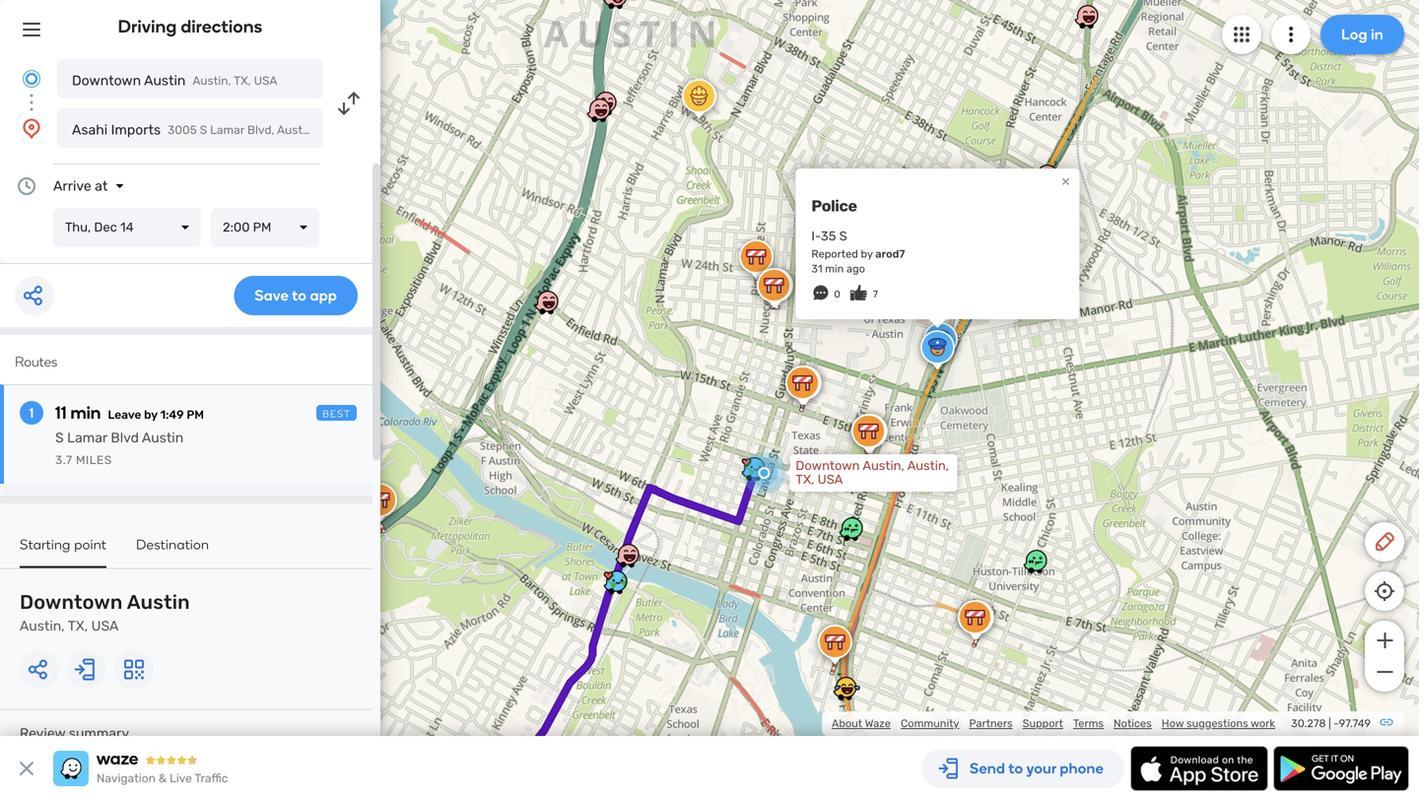 Task type: describe. For each thing, give the bounding box(es) containing it.
notices link
[[1114, 717, 1152, 730]]

arrive
[[53, 178, 91, 194]]

live
[[170, 772, 192, 786]]

work
[[1251, 717, 1276, 730]]

miles
[[76, 453, 112, 467]]

14
[[120, 220, 134, 235]]

2:00 pm list box
[[211, 208, 319, 247]]

about waze link
[[832, 717, 891, 730]]

police
[[812, 197, 857, 215]]

30.278 | -97.749
[[1292, 717, 1371, 730]]

imports
[[111, 122, 161, 138]]

austin inside s lamar blvd austin 3.7 miles
[[142, 430, 184, 446]]

0 horizontal spatial usa
[[91, 618, 119, 634]]

starting point
[[20, 536, 107, 553]]

i-
[[812, 229, 821, 244]]

31
[[812, 262, 823, 276]]

link image
[[1379, 715, 1395, 730]]

terms
[[1074, 717, 1104, 730]]

11 min leave by 1:49 pm
[[55, 402, 204, 423]]

best
[[323, 408, 351, 420]]

0 vertical spatial downtown
[[72, 72, 141, 89]]

2:00 pm
[[223, 220, 271, 235]]

i-35 s reported by arod7 31 min ago
[[812, 229, 905, 276]]

&
[[159, 772, 167, 786]]

point
[[74, 536, 107, 553]]

0 vertical spatial austin
[[144, 72, 186, 89]]

leave
[[108, 408, 141, 422]]

united
[[355, 123, 392, 137]]

7
[[873, 288, 878, 300]]

blvd
[[111, 430, 139, 446]]

directions
[[181, 16, 263, 37]]

dec
[[94, 220, 117, 235]]

0
[[834, 288, 841, 300]]

support
[[1023, 717, 1064, 730]]

0 vertical spatial downtown austin austin, tx, usa
[[72, 72, 277, 89]]

location image
[[20, 116, 43, 140]]

zoom out image
[[1373, 660, 1397, 684]]

×
[[1062, 171, 1070, 190]]

partners
[[969, 717, 1013, 730]]

s lamar blvd austin 3.7 miles
[[55, 430, 184, 467]]

notices
[[1114, 717, 1152, 730]]

at
[[95, 178, 108, 194]]

97.749
[[1339, 717, 1371, 730]]

by inside 11 min leave by 1:49 pm
[[144, 408, 158, 422]]

clock image
[[15, 174, 38, 198]]

review summary
[[20, 726, 129, 742]]

thu, dec 14
[[65, 220, 134, 235]]

about
[[832, 717, 863, 730]]

s inside s lamar blvd austin 3.7 miles
[[55, 430, 64, 446]]

usa inside downtown austin, austin, tx, usa
[[818, 472, 843, 488]]

review
[[20, 726, 65, 742]]

2:00
[[223, 220, 250, 235]]

pm inside 2:00 pm list box
[[253, 220, 271, 235]]



Task type: vqa. For each thing, say whether or not it's contained in the screenshot.
the right hazard image
no



Task type: locate. For each thing, give the bounding box(es) containing it.
2 vertical spatial s
[[55, 430, 64, 446]]

starting
[[20, 536, 71, 553]]

x image
[[15, 757, 38, 781]]

1 vertical spatial austin
[[142, 430, 184, 446]]

asahi imports 3005 s lamar blvd, austin, texas, united states
[[72, 122, 431, 138]]

pm right 1:49
[[187, 408, 204, 422]]

2 vertical spatial downtown
[[20, 591, 123, 614]]

states
[[395, 123, 431, 137]]

lamar left blvd,
[[210, 123, 245, 137]]

reported
[[812, 247, 858, 261]]

|
[[1329, 717, 1332, 730]]

downtown austin austin, tx, usa down point
[[20, 591, 190, 634]]

1 vertical spatial pm
[[187, 408, 204, 422]]

driving directions
[[118, 16, 263, 37]]

0 horizontal spatial lamar
[[67, 430, 107, 446]]

zoom in image
[[1373, 629, 1397, 653]]

s right 35
[[839, 229, 847, 244]]

0 horizontal spatial min
[[70, 402, 101, 423]]

0 vertical spatial s
[[200, 123, 207, 137]]

0 horizontal spatial tx,
[[68, 618, 88, 634]]

asahi
[[72, 122, 108, 138]]

1 vertical spatial usa
[[818, 472, 843, 488]]

1 vertical spatial by
[[144, 408, 158, 422]]

1
[[29, 405, 34, 421]]

-
[[1334, 717, 1339, 730]]

s right "3005" at top left
[[200, 123, 207, 137]]

pm inside 11 min leave by 1:49 pm
[[187, 408, 204, 422]]

current location image
[[20, 67, 43, 91]]

0 vertical spatial min
[[825, 262, 844, 276]]

3005
[[168, 123, 197, 137]]

0 vertical spatial pm
[[253, 220, 271, 235]]

1 horizontal spatial s
[[200, 123, 207, 137]]

× link
[[1057, 171, 1075, 190]]

0 horizontal spatial pm
[[187, 408, 204, 422]]

usa
[[254, 74, 277, 88], [818, 472, 843, 488], [91, 618, 119, 634]]

arrive at
[[53, 178, 108, 194]]

pencil image
[[1373, 530, 1397, 554]]

downtown inside downtown austin, austin, tx, usa
[[796, 458, 860, 474]]

by up ago
[[861, 247, 873, 261]]

s up 3.7
[[55, 430, 64, 446]]

1 horizontal spatial pm
[[253, 220, 271, 235]]

texas,
[[318, 123, 352, 137]]

partners link
[[969, 717, 1013, 730]]

starting point button
[[20, 536, 107, 568]]

1 vertical spatial tx,
[[796, 472, 815, 488]]

by left 1:49
[[144, 408, 158, 422]]

2 horizontal spatial usa
[[818, 472, 843, 488]]

community
[[901, 717, 960, 730]]

summary
[[69, 726, 129, 742]]

2 vertical spatial tx,
[[68, 618, 88, 634]]

how
[[1162, 717, 1184, 730]]

s
[[200, 123, 207, 137], [839, 229, 847, 244], [55, 430, 64, 446]]

2 horizontal spatial s
[[839, 229, 847, 244]]

lamar inside s lamar blvd austin 3.7 miles
[[67, 430, 107, 446]]

thu, dec 14 list box
[[53, 208, 201, 247]]

s inside i-35 s reported by arod7 31 min ago
[[839, 229, 847, 244]]

1 vertical spatial s
[[839, 229, 847, 244]]

terms link
[[1074, 717, 1104, 730]]

support link
[[1023, 717, 1064, 730]]

tx,
[[234, 74, 251, 88], [796, 472, 815, 488], [68, 618, 88, 634]]

austin,
[[193, 74, 231, 88], [277, 123, 316, 137], [863, 458, 905, 474], [908, 458, 949, 474], [20, 618, 65, 634]]

how suggestions work link
[[1162, 717, 1276, 730]]

pm right the 2:00
[[253, 220, 271, 235]]

arod7
[[876, 247, 905, 261]]

lamar up miles at the bottom of page
[[67, 430, 107, 446]]

1 vertical spatial lamar
[[67, 430, 107, 446]]

2 vertical spatial austin
[[127, 591, 190, 614]]

suggestions
[[1187, 717, 1249, 730]]

austin down 1:49
[[142, 430, 184, 446]]

min right '11'
[[70, 402, 101, 423]]

0 vertical spatial tx,
[[234, 74, 251, 88]]

austin down destination button
[[127, 591, 190, 614]]

1:49
[[160, 408, 184, 422]]

1 vertical spatial min
[[70, 402, 101, 423]]

1 horizontal spatial tx,
[[234, 74, 251, 88]]

1 vertical spatial downtown
[[796, 458, 860, 474]]

1 vertical spatial downtown austin austin, tx, usa
[[20, 591, 190, 634]]

min inside i-35 s reported by arod7 31 min ago
[[825, 262, 844, 276]]

min
[[825, 262, 844, 276], [70, 402, 101, 423]]

austin, inside the asahi imports 3005 s lamar blvd, austin, texas, united states
[[277, 123, 316, 137]]

by inside i-35 s reported by arod7 31 min ago
[[861, 247, 873, 261]]

about waze community partners support terms notices how suggestions work
[[832, 717, 1276, 730]]

1 horizontal spatial by
[[861, 247, 873, 261]]

pm
[[253, 220, 271, 235], [187, 408, 204, 422]]

2 vertical spatial usa
[[91, 618, 119, 634]]

30.278
[[1292, 717, 1326, 730]]

3.7
[[55, 453, 72, 467]]

destination
[[136, 536, 209, 553]]

destination button
[[136, 536, 209, 566]]

ago
[[847, 262, 865, 276]]

11
[[55, 402, 67, 423]]

routes
[[15, 353, 57, 370]]

0 horizontal spatial s
[[55, 430, 64, 446]]

2 horizontal spatial tx,
[[796, 472, 815, 488]]

blvd,
[[247, 123, 275, 137]]

austin up "3005" at top left
[[144, 72, 186, 89]]

1 horizontal spatial min
[[825, 262, 844, 276]]

navigation
[[97, 772, 156, 786]]

traffic
[[195, 772, 228, 786]]

driving
[[118, 16, 177, 37]]

0 horizontal spatial by
[[144, 408, 158, 422]]

min down reported at top right
[[825, 262, 844, 276]]

austin
[[144, 72, 186, 89], [142, 430, 184, 446], [127, 591, 190, 614]]

navigation & live traffic
[[97, 772, 228, 786]]

downtown
[[72, 72, 141, 89], [796, 458, 860, 474], [20, 591, 123, 614]]

austin inside downtown austin austin, tx, usa
[[127, 591, 190, 614]]

35
[[821, 229, 836, 244]]

lamar
[[210, 123, 245, 137], [67, 430, 107, 446]]

downtown austin austin, tx, usa up "3005" at top left
[[72, 72, 277, 89]]

1 horizontal spatial usa
[[254, 74, 277, 88]]

lamar inside the asahi imports 3005 s lamar blvd, austin, texas, united states
[[210, 123, 245, 137]]

0 vertical spatial by
[[861, 247, 873, 261]]

community link
[[901, 717, 960, 730]]

0 vertical spatial lamar
[[210, 123, 245, 137]]

downtown austin austin, tx, usa
[[72, 72, 277, 89], [20, 591, 190, 634]]

downtown austin, austin, tx, usa
[[796, 458, 949, 488]]

by
[[861, 247, 873, 261], [144, 408, 158, 422]]

0 vertical spatial usa
[[254, 74, 277, 88]]

s inside the asahi imports 3005 s lamar blvd, austin, texas, united states
[[200, 123, 207, 137]]

thu,
[[65, 220, 91, 235]]

waze
[[865, 717, 891, 730]]

1 horizontal spatial lamar
[[210, 123, 245, 137]]

tx, inside downtown austin, austin, tx, usa
[[796, 472, 815, 488]]



